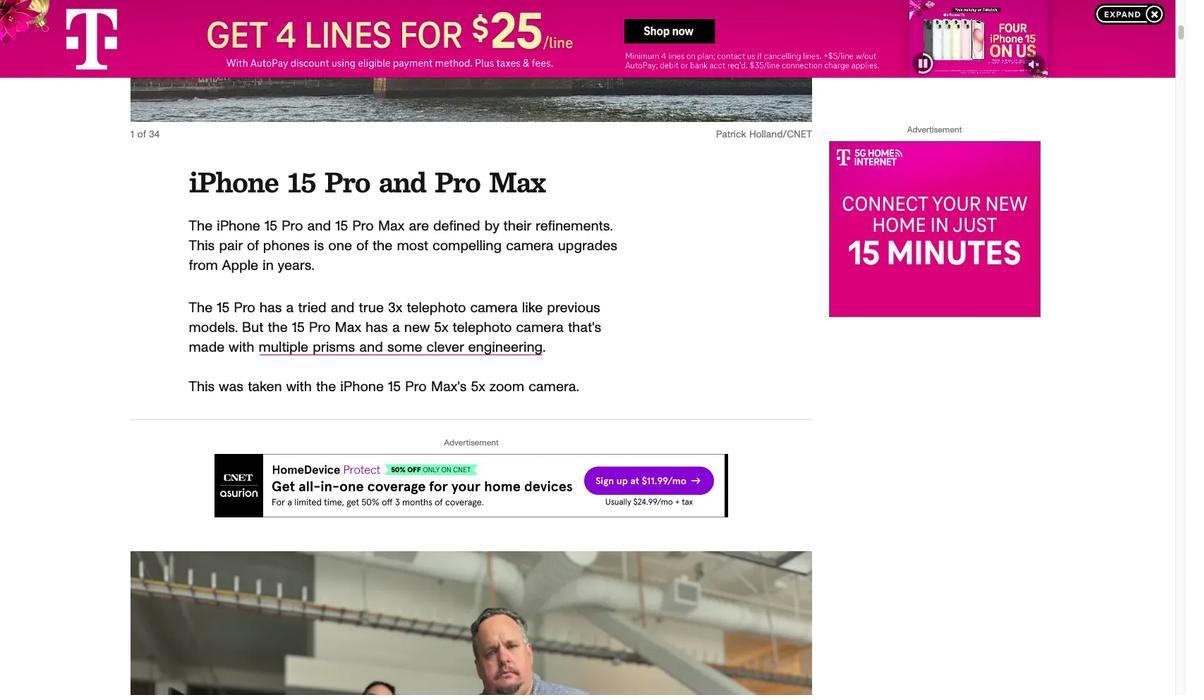 Task type: vqa. For each thing, say whether or not it's contained in the screenshot.
+ for 100,000
no



Task type: describe. For each thing, give the bounding box(es) containing it.
refinements.
[[536, 220, 613, 234]]

this inside the iphone 15 pro and 15 pro max are defined by their refinements. this pair of phones is one of the most compelling camera upgrades from apple in years.
[[189, 239, 215, 253]]

3x
[[388, 301, 403, 316]]

1 horizontal spatial of
[[247, 239, 259, 253]]

the inside the iphone 15 pro and 15 pro max are defined by their refinements. this pair of phones is one of the most compelling camera upgrades from apple in years.
[[373, 239, 393, 253]]

and up are
[[379, 164, 426, 200]]

0 vertical spatial max
[[489, 164, 545, 200]]

max's
[[431, 380, 467, 395]]

pro down iphone 15 pro and pro max
[[352, 220, 374, 234]]

patrick holland/cnet
[[716, 130, 812, 140]]

are
[[409, 220, 429, 234]]

the 15 pro has a tried and true 3x telephoto camera like previous models. but the 15 pro max has a new 5x telephoto camera that's made with
[[189, 301, 601, 355]]

and inside the iphone 15 pro and 15 pro max are defined by their refinements. this pair of phones is one of the most compelling camera upgrades from apple in years.
[[307, 220, 331, 234]]

34
[[149, 130, 160, 140]]

pro down tried
[[309, 321, 331, 335]]

patrick
[[716, 130, 746, 140]]

1 vertical spatial telephoto
[[453, 321, 512, 335]]

previous
[[547, 301, 600, 316]]

2 vertical spatial the
[[316, 380, 336, 395]]

pair
[[219, 239, 243, 253]]

apple
[[222, 259, 258, 273]]

0 horizontal spatial has
[[260, 301, 282, 316]]

max inside the 15 pro has a tried and true 3x telephoto camera like previous models. but the 15 pro max has a new 5x telephoto camera that's made with
[[335, 321, 361, 335]]

phones
[[263, 239, 310, 253]]

1 horizontal spatial with
[[286, 380, 312, 395]]

some
[[387, 341, 422, 355]]

the for the iphone 15 pro and 15 pro max are defined by their refinements. this pair of phones is one of the most compelling camera upgrades from apple in years.
[[189, 220, 213, 234]]

1 of 34
[[131, 130, 160, 140]]

with inside the 15 pro has a tried and true 3x telephoto camera like previous models. but the 15 pro max has a new 5x telephoto camera that's made with
[[229, 341, 254, 355]]

pro up but
[[234, 301, 255, 316]]

1 vertical spatial camera
[[470, 301, 518, 316]]

the inside the 15 pro has a tried and true 3x telephoto camera like previous models. but the 15 pro max has a new 5x telephoto camera that's made with
[[268, 321, 288, 335]]

from
[[189, 259, 218, 273]]

0 vertical spatial advertisement region
[[0, 0, 1176, 78]]

iphone inside the iphone 15 pro and 15 pro max are defined by their refinements. this pair of phones is one of the most compelling camera upgrades from apple in years.
[[217, 220, 260, 234]]

2 vertical spatial advertisement region
[[215, 455, 728, 518]]

that's
[[568, 321, 601, 335]]

years.
[[278, 259, 315, 273]]

the for the 15 pro has a tried and true 3x telephoto camera like previous models. but the 15 pro max has a new 5x telephoto camera that's made with
[[189, 301, 213, 316]]

tried
[[298, 301, 327, 316]]

1 horizontal spatial 5x
[[471, 380, 485, 395]]

by
[[485, 220, 499, 234]]

most
[[397, 239, 428, 253]]

and inside the 15 pro has a tried and true 3x telephoto camera like previous models. but the 15 pro max has a new 5x telephoto camera that's made with
[[331, 301, 355, 316]]

1
[[131, 130, 134, 140]]

was
[[219, 380, 244, 395]]

and left some at left
[[359, 341, 383, 355]]

but
[[242, 321, 264, 335]]

the iphone 15 pro and 15 pro max are defined by their refinements. this pair of phones is one of the most compelling camera upgrades from apple in years.
[[189, 220, 618, 273]]

0 vertical spatial a
[[286, 301, 294, 316]]

defined
[[433, 220, 480, 234]]

multiple prisms and some clever engineering link
[[259, 341, 543, 355]]

made
[[189, 341, 225, 355]]

this was taken with the iphone 15 pro max's 5x zoom camera.
[[189, 380, 579, 395]]



Task type: locate. For each thing, give the bounding box(es) containing it.
max inside the iphone 15 pro and 15 pro max are defined by their refinements. this pair of phones is one of the most compelling camera upgrades from apple in years.
[[378, 220, 405, 234]]

a down "3x"
[[392, 321, 400, 335]]

with right taken
[[286, 380, 312, 395]]

clever
[[427, 341, 464, 355]]

5x
[[434, 321, 448, 335], [471, 380, 485, 395]]

0 vertical spatial this
[[189, 239, 215, 253]]

camera inside the iphone 15 pro and 15 pro max are defined by their refinements. this pair of phones is one of the most compelling camera upgrades from apple in years.
[[506, 239, 554, 253]]

zoom
[[490, 380, 524, 395]]

the up multiple on the left
[[268, 321, 288, 335]]

camera up .
[[516, 321, 564, 335]]

a
[[286, 301, 294, 316], [392, 321, 400, 335]]

1 horizontal spatial a
[[392, 321, 400, 335]]

models.
[[189, 321, 238, 335]]

5x left the zoom
[[471, 380, 485, 395]]

this
[[189, 239, 215, 253], [189, 380, 215, 395]]

this up 'from'
[[189, 239, 215, 253]]

camera left like
[[470, 301, 518, 316]]

1 vertical spatial 5x
[[471, 380, 485, 395]]

0 vertical spatial camera
[[506, 239, 554, 253]]

2 the from the top
[[189, 301, 213, 316]]

multiple prisms and some clever engineering .
[[259, 341, 546, 355]]

1 vertical spatial iphone
[[217, 220, 260, 234]]

of
[[137, 130, 146, 140], [247, 239, 259, 253], [356, 239, 368, 253]]

0 horizontal spatial of
[[137, 130, 146, 140]]

of right one
[[356, 239, 368, 253]]

this left was
[[189, 380, 215, 395]]

and up is in the left top of the page
[[307, 220, 331, 234]]

iphone
[[189, 164, 278, 200], [217, 220, 260, 234], [340, 380, 384, 395]]

0 horizontal spatial max
[[335, 321, 361, 335]]

1 horizontal spatial the
[[316, 380, 336, 395]]

max up "prisms"
[[335, 321, 361, 335]]

with
[[229, 341, 254, 355], [286, 380, 312, 395]]

compelling
[[433, 239, 502, 253]]

telephoto
[[407, 301, 466, 316], [453, 321, 512, 335]]

their
[[504, 220, 531, 234]]

1 horizontal spatial max
[[378, 220, 405, 234]]

prisms
[[313, 341, 355, 355]]

has
[[260, 301, 282, 316], [366, 321, 388, 335]]

img 0813 2.jpg image
[[131, 552, 812, 696]]

in
[[263, 259, 274, 273]]

0 horizontal spatial the
[[268, 321, 288, 335]]

1 this from the top
[[189, 239, 215, 253]]

0 vertical spatial telephoto
[[407, 301, 466, 316]]

camera
[[506, 239, 554, 253], [470, 301, 518, 316], [516, 321, 564, 335]]

holland/cnet
[[749, 130, 812, 140]]

1 horizontal spatial has
[[366, 321, 388, 335]]

1 vertical spatial the
[[189, 301, 213, 316]]

2 this from the top
[[189, 380, 215, 395]]

5x inside the 15 pro has a tried and true 3x telephoto camera like previous models. but the 15 pro max has a new 5x telephoto camera that's made with
[[434, 321, 448, 335]]

15
[[287, 164, 316, 200], [265, 220, 277, 234], [335, 220, 348, 234], [217, 301, 229, 316], [292, 321, 305, 335], [388, 380, 401, 395]]

the inside the iphone 15 pro and 15 pro max are defined by their refinements. this pair of phones is one of the most compelling camera upgrades from apple in years.
[[189, 220, 213, 234]]

of right 1
[[137, 130, 146, 140]]

5x up clever
[[434, 321, 448, 335]]

0 horizontal spatial a
[[286, 301, 294, 316]]

iphone 15 pro and pro max
[[189, 164, 545, 200]]

engineering
[[468, 341, 543, 355]]

2 horizontal spatial the
[[373, 239, 393, 253]]

pro left max's
[[405, 380, 427, 395]]

of right pair
[[247, 239, 259, 253]]

with down but
[[229, 341, 254, 355]]

2 vertical spatial max
[[335, 321, 361, 335]]

0 vertical spatial the
[[373, 239, 393, 253]]

multiple
[[259, 341, 309, 355]]

0 horizontal spatial 5x
[[434, 321, 448, 335]]

max left are
[[378, 220, 405, 234]]

true
[[359, 301, 384, 316]]

upgrades
[[558, 239, 618, 253]]

is
[[314, 239, 324, 253]]

like
[[522, 301, 543, 316]]

the up models.
[[189, 301, 213, 316]]

.
[[543, 341, 546, 355]]

one
[[328, 239, 352, 253]]

the up 'from'
[[189, 220, 213, 234]]

has up but
[[260, 301, 282, 316]]

has down true
[[366, 321, 388, 335]]

0 vertical spatial with
[[229, 341, 254, 355]]

pro up phones at the top of the page
[[282, 220, 303, 234]]

1 vertical spatial this
[[189, 380, 215, 395]]

1 vertical spatial the
[[268, 321, 288, 335]]

the left most
[[373, 239, 393, 253]]

taken
[[248, 380, 282, 395]]

0 horizontal spatial with
[[229, 341, 254, 355]]

the
[[373, 239, 393, 253], [268, 321, 288, 335], [316, 380, 336, 395]]

pro up the defined
[[435, 164, 480, 200]]

1 vertical spatial a
[[392, 321, 400, 335]]

1 vertical spatial has
[[366, 321, 388, 335]]

telephoto up engineering
[[453, 321, 512, 335]]

0 vertical spatial iphone
[[189, 164, 278, 200]]

telephoto up new
[[407, 301, 466, 316]]

0 vertical spatial the
[[189, 220, 213, 234]]

the inside the 15 pro has a tried and true 3x telephoto camera like previous models. but the 15 pro max has a new 5x telephoto camera that's made with
[[189, 301, 213, 316]]

a left tried
[[286, 301, 294, 316]]

the
[[189, 220, 213, 234], [189, 301, 213, 316]]

advertisement region
[[0, 0, 1176, 78], [829, 141, 1041, 318], [215, 455, 728, 518]]

1 the from the top
[[189, 220, 213, 234]]

2 horizontal spatial max
[[489, 164, 545, 200]]

the down "prisms"
[[316, 380, 336, 395]]

1 vertical spatial with
[[286, 380, 312, 395]]

1 vertical spatial advertisement region
[[829, 141, 1041, 318]]

2 vertical spatial iphone
[[340, 380, 384, 395]]

and
[[379, 164, 426, 200], [307, 220, 331, 234], [331, 301, 355, 316], [359, 341, 383, 355]]

pro
[[324, 164, 370, 200], [435, 164, 480, 200], [282, 220, 303, 234], [352, 220, 374, 234], [234, 301, 255, 316], [309, 321, 331, 335], [405, 380, 427, 395]]

0 vertical spatial 5x
[[434, 321, 448, 335]]

new
[[404, 321, 430, 335]]

0 vertical spatial has
[[260, 301, 282, 316]]

max
[[489, 164, 545, 200], [378, 220, 405, 234], [335, 321, 361, 335]]

pro up one
[[324, 164, 370, 200]]

max up their at the top left of page
[[489, 164, 545, 200]]

camera down their at the top left of page
[[506, 239, 554, 253]]

2 vertical spatial camera
[[516, 321, 564, 335]]

2 horizontal spatial of
[[356, 239, 368, 253]]

1 vertical spatial max
[[378, 220, 405, 234]]

and left true
[[331, 301, 355, 316]]

the manhattan bridge image
[[131, 0, 812, 122]]

camera.
[[529, 380, 579, 395]]



